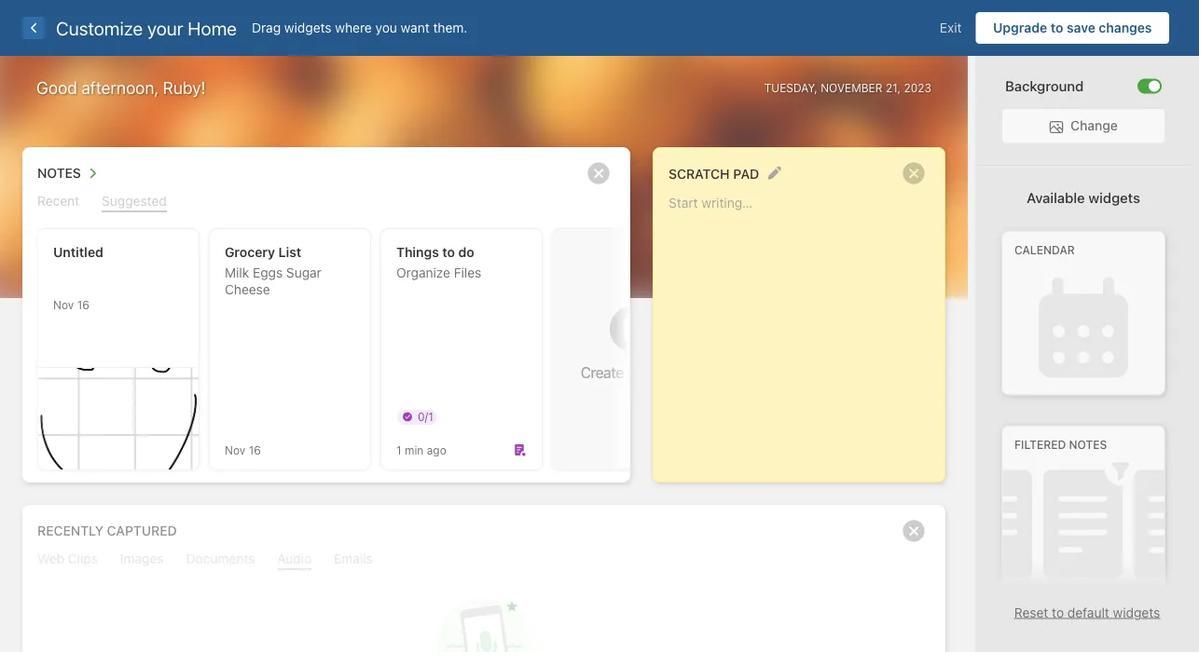 Task type: describe. For each thing, give the bounding box(es) containing it.
change button
[[1003, 109, 1165, 143]]

pad
[[733, 166, 760, 182]]

changes
[[1099, 20, 1153, 35]]

widgets for available
[[1089, 190, 1141, 206]]

available widgets
[[1027, 190, 1141, 206]]

1 horizontal spatial remove image
[[896, 513, 933, 550]]

upgrade
[[993, 20, 1048, 35]]

background image
[[1149, 81, 1160, 92]]

2 vertical spatial widgets
[[1113, 605, 1161, 621]]

good
[[36, 78, 77, 98]]

filtered
[[1015, 439, 1067, 452]]

your
[[147, 17, 183, 39]]

reset
[[1015, 605, 1049, 621]]

home
[[188, 17, 237, 39]]

background
[[1006, 78, 1084, 94]]

scratch pad button
[[669, 161, 760, 185]]

remove image
[[896, 155, 933, 192]]

scratch pad
[[669, 166, 760, 182]]

default
[[1068, 605, 1110, 621]]

want
[[401, 20, 430, 35]]

to for reset
[[1052, 605, 1064, 621]]

to for upgrade
[[1051, 20, 1064, 35]]

filtered notes
[[1015, 439, 1108, 452]]

customize
[[56, 17, 143, 39]]

upgrade to save changes button
[[976, 12, 1170, 44]]

change
[[1071, 118, 1118, 133]]

drag
[[252, 20, 281, 35]]

tuesday, november 21, 2023
[[765, 82, 932, 95]]



Task type: vqa. For each thing, say whether or not it's contained in the screenshot.
TREE within the Main element
no



Task type: locate. For each thing, give the bounding box(es) containing it.
edit widget title image
[[768, 166, 782, 180]]

ruby!
[[163, 78, 206, 98]]

remove image
[[580, 155, 618, 192], [896, 513, 933, 550]]

0 vertical spatial remove image
[[580, 155, 618, 192]]

2023
[[904, 82, 932, 95]]

0 vertical spatial widgets
[[284, 20, 332, 35]]

widgets
[[284, 20, 332, 35], [1089, 190, 1141, 206], [1113, 605, 1161, 621]]

widgets right the available
[[1089, 190, 1141, 206]]

1 vertical spatial to
[[1052, 605, 1064, 621]]

reset to default widgets button
[[1015, 605, 1161, 621]]

available
[[1027, 190, 1085, 206]]

good afternoon, ruby!
[[36, 78, 206, 98]]

notes
[[1070, 439, 1108, 452]]

widgets right default
[[1113, 605, 1161, 621]]

widgets right drag
[[284, 20, 332, 35]]

to right "reset"
[[1052, 605, 1064, 621]]

scratch
[[669, 166, 730, 182]]

tuesday,
[[765, 82, 818, 95]]

customize your home
[[56, 17, 237, 39]]

0 vertical spatial to
[[1051, 20, 1064, 35]]

them.
[[433, 20, 468, 35]]

where
[[335, 20, 372, 35]]

drag widgets where you want them.
[[252, 20, 468, 35]]

exit
[[940, 20, 962, 35]]

widgets for drag
[[284, 20, 332, 35]]

afternoon,
[[82, 78, 159, 98]]

calendar
[[1015, 244, 1075, 257]]

0 horizontal spatial remove image
[[580, 155, 618, 192]]

exit button
[[926, 12, 976, 44]]

to left save
[[1051, 20, 1064, 35]]

save
[[1067, 20, 1096, 35]]

21,
[[886, 82, 901, 95]]

to
[[1051, 20, 1064, 35], [1052, 605, 1064, 621]]

to inside button
[[1051, 20, 1064, 35]]

you
[[376, 20, 397, 35]]

reset to default widgets
[[1015, 605, 1161, 621]]

1 vertical spatial widgets
[[1089, 190, 1141, 206]]

upgrade to save changes
[[993, 20, 1153, 35]]

1 vertical spatial remove image
[[896, 513, 933, 550]]

november
[[821, 82, 883, 95]]



